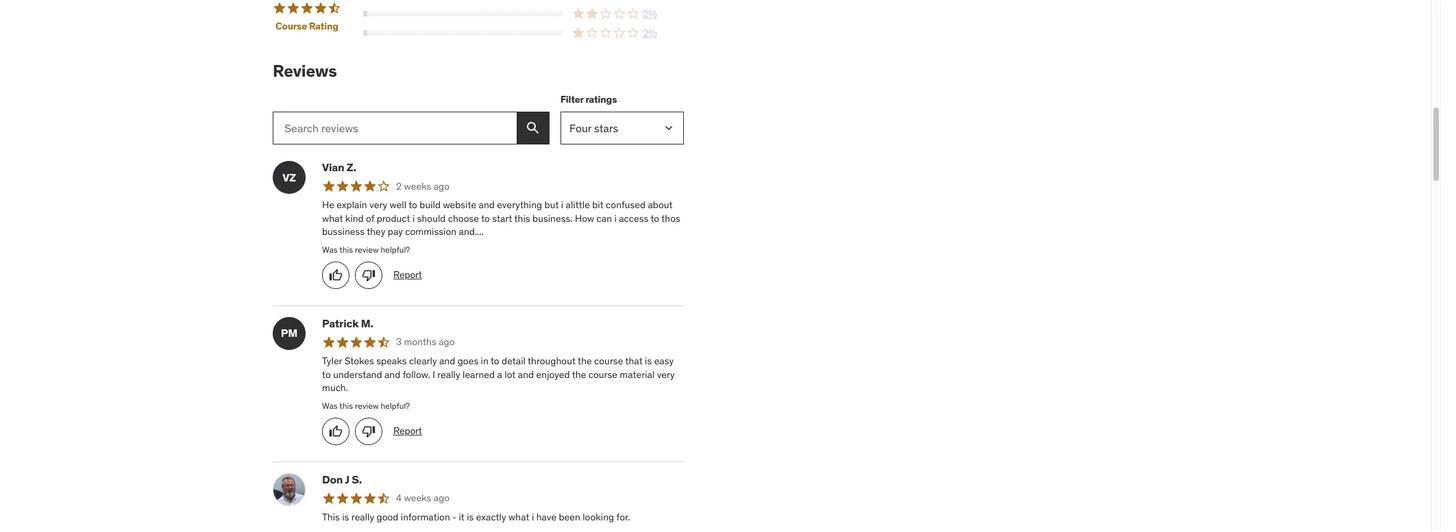 Task type: describe. For each thing, give the bounding box(es) containing it.
was for pm
[[322, 401, 338, 411]]

and inside the he explain very well to build website and everything but i alittle bit confused about what kind of product i should choose to start this business. how can i access to thos bussiness they pay commission and....
[[479, 199, 495, 211]]

bussiness
[[322, 226, 365, 238]]

filter
[[561, 93, 584, 105]]

should
[[417, 212, 446, 225]]

this is really good information  - it is exactly what i have been looking for.
[[322, 511, 631, 524]]

patrick m.
[[322, 317, 374, 330]]

was for vz
[[322, 245, 338, 255]]

exactly
[[476, 511, 507, 524]]

really inside tyler stokes speaks clearly and goes in to detail throughout the course that is easy to understand and follow.  i really learned a lot and enjoyed the course material very much.
[[438, 369, 461, 381]]

report button for patrick m.
[[394, 425, 422, 438]]

ago for vian z.
[[434, 180, 450, 192]]

for.
[[617, 511, 631, 524]]

alittle
[[566, 199, 590, 211]]

weeks for don j s.
[[404, 492, 432, 505]]

have
[[537, 511, 557, 524]]

pay
[[388, 226, 403, 238]]

tyler stokes speaks clearly and goes in to detail throughout the course that is easy to understand and follow.  i really learned a lot and enjoyed the course material very much.
[[322, 355, 675, 394]]

easy
[[655, 355, 674, 368]]

vian z.
[[322, 161, 356, 174]]

and left goes
[[440, 355, 456, 368]]

report button for vian z.
[[394, 269, 422, 282]]

follow.
[[403, 369, 430, 381]]

pm
[[281, 327, 298, 340]]

kind
[[345, 212, 364, 225]]

submit search image
[[525, 120, 542, 137]]

commission
[[405, 226, 457, 238]]

mark as unhelpful image
[[362, 269, 376, 282]]

to left start
[[481, 212, 490, 225]]

and....
[[459, 226, 484, 238]]

speaks
[[377, 355, 407, 368]]

website
[[443, 199, 477, 211]]

mark as unhelpful image
[[362, 425, 376, 439]]

0 horizontal spatial is
[[342, 511, 349, 524]]

z.
[[347, 161, 356, 174]]

thos
[[662, 212, 681, 225]]

he
[[322, 199, 335, 211]]

explain
[[337, 199, 367, 211]]

i
[[433, 369, 435, 381]]

well
[[390, 199, 407, 211]]

what inside the he explain very well to build website and everything but i alittle bit confused about what kind of product i should choose to start this business. how can i access to thos bussiness they pay commission and....
[[322, 212, 343, 225]]

choose
[[448, 212, 479, 225]]

this for z.
[[340, 245, 353, 255]]

business.
[[533, 212, 573, 225]]

reviews
[[273, 61, 337, 82]]

about
[[648, 199, 673, 211]]

3 months ago
[[396, 336, 455, 349]]

very inside the he explain very well to build website and everything but i alittle bit confused about what kind of product i should choose to start this business. how can i access to thos bussiness they pay commission and....
[[370, 199, 387, 211]]

3
[[396, 336, 402, 349]]

stokes
[[345, 355, 374, 368]]

1 2% button from the top
[[363, 7, 684, 21]]

months
[[404, 336, 437, 349]]

1 horizontal spatial is
[[467, 511, 474, 524]]

ago for don j s.
[[434, 492, 450, 505]]

review for z.
[[355, 245, 379, 255]]

patrick
[[322, 317, 359, 330]]

to right in
[[491, 355, 500, 368]]

i right but
[[561, 199, 564, 211]]

to down tyler
[[322, 369, 331, 381]]

i left have
[[532, 511, 534, 524]]

don
[[322, 473, 343, 487]]

to right the well
[[409, 199, 418, 211]]

understand
[[333, 369, 382, 381]]

s.
[[352, 473, 362, 487]]

to down "about"
[[651, 212, 660, 225]]

but
[[545, 199, 559, 211]]

confused
[[606, 199, 646, 211]]

start
[[493, 212, 513, 225]]

can
[[597, 212, 612, 225]]

helpful? for m.
[[381, 401, 410, 411]]

report for m.
[[394, 425, 422, 437]]

tyler
[[322, 355, 342, 368]]

i right can
[[615, 212, 617, 225]]

learned
[[463, 369, 495, 381]]

weeks for vian z.
[[404, 180, 432, 192]]

1 vertical spatial what
[[509, 511, 530, 524]]

goes
[[458, 355, 479, 368]]



Task type: locate. For each thing, give the bounding box(es) containing it.
he explain very well to build website and everything but i alittle bit confused about what kind of product i should choose to start this business. how can i access to thos bussiness they pay commission and....
[[322, 199, 681, 238]]

1 vertical spatial course
[[589, 369, 618, 381]]

helpful? for z.
[[381, 245, 410, 255]]

bit
[[593, 199, 604, 211]]

much.
[[322, 382, 348, 394]]

1 vertical spatial was
[[322, 401, 338, 411]]

0 vertical spatial very
[[370, 199, 387, 211]]

review up mark as unhelpful icon
[[355, 401, 379, 411]]

1 review from the top
[[355, 245, 379, 255]]

detail
[[502, 355, 526, 368]]

2 was this review helpful? from the top
[[322, 401, 410, 411]]

0 vertical spatial report button
[[394, 269, 422, 282]]

2%
[[643, 7, 657, 20], [643, 26, 657, 39]]

was
[[322, 245, 338, 255], [322, 401, 338, 411]]

is right it
[[467, 511, 474, 524]]

2 weeks ago
[[396, 180, 450, 192]]

0 vertical spatial course
[[595, 355, 624, 368]]

was this review helpful?
[[322, 245, 410, 255], [322, 401, 410, 411]]

review down they
[[355, 245, 379, 255]]

1 was from the top
[[322, 245, 338, 255]]

very
[[370, 199, 387, 211], [657, 369, 675, 381]]

weeks right the 2
[[404, 180, 432, 192]]

was this review helpful? for z.
[[322, 245, 410, 255]]

0 horizontal spatial very
[[370, 199, 387, 211]]

1 vertical spatial helpful?
[[381, 401, 410, 411]]

Search reviews text field
[[273, 112, 517, 145]]

2 review from the top
[[355, 401, 379, 411]]

is inside tyler stokes speaks clearly and goes in to detail throughout the course that is easy to understand and follow.  i really learned a lot and enjoyed the course material very much.
[[645, 355, 652, 368]]

2 2% from the top
[[643, 26, 657, 39]]

1 helpful? from the top
[[381, 245, 410, 255]]

and up start
[[479, 199, 495, 211]]

2 vertical spatial ago
[[434, 492, 450, 505]]

1 horizontal spatial really
[[438, 369, 461, 381]]

this down everything
[[515, 212, 531, 225]]

weeks
[[404, 180, 432, 192], [404, 492, 432, 505]]

don j s.
[[322, 473, 362, 487]]

1 was this review helpful? from the top
[[322, 245, 410, 255]]

0 vertical spatial what
[[322, 212, 343, 225]]

1 weeks from the top
[[404, 180, 432, 192]]

2 report from the top
[[394, 425, 422, 437]]

in
[[481, 355, 489, 368]]

ago up the information
[[434, 492, 450, 505]]

product
[[377, 212, 410, 225]]

0 vertical spatial 2% button
[[363, 7, 684, 21]]

2 vertical spatial this
[[340, 401, 353, 411]]

access
[[619, 212, 649, 225]]

0 vertical spatial review
[[355, 245, 379, 255]]

report button right mark as unhelpful icon
[[394, 425, 422, 438]]

1 vertical spatial was this review helpful?
[[322, 401, 410, 411]]

helpful?
[[381, 245, 410, 255], [381, 401, 410, 411]]

m.
[[361, 317, 374, 330]]

everything
[[497, 199, 543, 211]]

filter ratings
[[561, 93, 617, 105]]

looking
[[583, 511, 615, 524]]

1 vertical spatial the
[[572, 369, 587, 381]]

this for m.
[[340, 401, 353, 411]]

2% for first 2% button from the top of the page
[[643, 7, 657, 20]]

0 vertical spatial really
[[438, 369, 461, 381]]

report right mark as unhelpful icon
[[394, 425, 422, 437]]

ago for patrick m.
[[439, 336, 455, 349]]

very inside tyler stokes speaks clearly and goes in to detail throughout the course that is easy to understand and follow.  i really learned a lot and enjoyed the course material very much.
[[657, 369, 675, 381]]

i left the should
[[413, 212, 415, 225]]

and
[[479, 199, 495, 211], [440, 355, 456, 368], [385, 369, 401, 381], [518, 369, 534, 381]]

vian
[[322, 161, 345, 174]]

this down bussiness at the top left of the page
[[340, 245, 353, 255]]

report button
[[394, 269, 422, 282], [394, 425, 422, 438]]

review for m.
[[355, 401, 379, 411]]

how
[[575, 212, 595, 225]]

0 vertical spatial this
[[515, 212, 531, 225]]

is right "that"
[[645, 355, 652, 368]]

helpful? down pay at the left of page
[[381, 245, 410, 255]]

is right this
[[342, 511, 349, 524]]

0 vertical spatial the
[[578, 355, 592, 368]]

2% for first 2% button from the bottom of the page
[[643, 26, 657, 39]]

course left "that"
[[595, 355, 624, 368]]

0 horizontal spatial what
[[322, 212, 343, 225]]

to
[[409, 199, 418, 211], [481, 212, 490, 225], [651, 212, 660, 225], [491, 355, 500, 368], [322, 369, 331, 381]]

been
[[559, 511, 581, 524]]

ago
[[434, 180, 450, 192], [439, 336, 455, 349], [434, 492, 450, 505]]

j
[[345, 473, 350, 487]]

the right enjoyed
[[572, 369, 587, 381]]

the right the throughout
[[578, 355, 592, 368]]

0 vertical spatial helpful?
[[381, 245, 410, 255]]

1 vertical spatial review
[[355, 401, 379, 411]]

helpful? down the follow.
[[381, 401, 410, 411]]

the
[[578, 355, 592, 368], [572, 369, 587, 381]]

vz
[[283, 170, 296, 184]]

throughout
[[528, 355, 576, 368]]

0 vertical spatial 2%
[[643, 7, 657, 20]]

was this review helpful? for m.
[[322, 401, 410, 411]]

what left have
[[509, 511, 530, 524]]

2 horizontal spatial is
[[645, 355, 652, 368]]

rating
[[309, 20, 339, 32]]

was this review helpful? down they
[[322, 245, 410, 255]]

it
[[459, 511, 465, 524]]

1 vertical spatial weeks
[[404, 492, 432, 505]]

course rating
[[276, 20, 339, 32]]

course
[[595, 355, 624, 368], [589, 369, 618, 381]]

0 vertical spatial was this review helpful?
[[322, 245, 410, 255]]

this inside the he explain very well to build website and everything but i alittle bit confused about what kind of product i should choose to start this business. how can i access to thos bussiness they pay commission and....
[[515, 212, 531, 225]]

this
[[322, 511, 340, 524]]

this down much.
[[340, 401, 353, 411]]

2 weeks from the top
[[404, 492, 432, 505]]

what down 'he'
[[322, 212, 343, 225]]

1 vertical spatial ago
[[439, 336, 455, 349]]

2 was from the top
[[322, 401, 338, 411]]

ago up build
[[434, 180, 450, 192]]

course
[[276, 20, 307, 32]]

1 vertical spatial report button
[[394, 425, 422, 438]]

really
[[438, 369, 461, 381], [352, 511, 375, 524]]

and down speaks
[[385, 369, 401, 381]]

mark as helpful image
[[329, 425, 343, 439]]

build
[[420, 199, 441, 211]]

report right mark as unhelpful image
[[394, 269, 422, 281]]

this
[[515, 212, 531, 225], [340, 245, 353, 255], [340, 401, 353, 411]]

1 vertical spatial 2%
[[643, 26, 657, 39]]

4
[[396, 492, 402, 505]]

0 vertical spatial ago
[[434, 180, 450, 192]]

1 horizontal spatial what
[[509, 511, 530, 524]]

material
[[620, 369, 655, 381]]

1 vertical spatial this
[[340, 245, 353, 255]]

really right i
[[438, 369, 461, 381]]

2 helpful? from the top
[[381, 401, 410, 411]]

what
[[322, 212, 343, 225], [509, 511, 530, 524]]

a
[[497, 369, 503, 381]]

lot
[[505, 369, 516, 381]]

0 horizontal spatial really
[[352, 511, 375, 524]]

report button right mark as unhelpful image
[[394, 269, 422, 282]]

1 report from the top
[[394, 269, 422, 281]]

1 horizontal spatial very
[[657, 369, 675, 381]]

very up of
[[370, 199, 387, 211]]

report for z.
[[394, 269, 422, 281]]

that
[[626, 355, 643, 368]]

weeks right 4
[[404, 492, 432, 505]]

really left good
[[352, 511, 375, 524]]

i
[[561, 199, 564, 211], [413, 212, 415, 225], [615, 212, 617, 225], [532, 511, 534, 524]]

was down much.
[[322, 401, 338, 411]]

1 report button from the top
[[394, 269, 422, 282]]

2% button
[[363, 7, 684, 21], [363, 26, 684, 40]]

0 vertical spatial report
[[394, 269, 422, 281]]

was down bussiness at the top left of the page
[[322, 245, 338, 255]]

0 vertical spatial was
[[322, 245, 338, 255]]

mark as helpful image
[[329, 269, 343, 282]]

is
[[645, 355, 652, 368], [342, 511, 349, 524], [467, 511, 474, 524]]

and right lot
[[518, 369, 534, 381]]

good
[[377, 511, 399, 524]]

very down easy
[[657, 369, 675, 381]]

0 vertical spatial weeks
[[404, 180, 432, 192]]

1 vertical spatial very
[[657, 369, 675, 381]]

information
[[401, 511, 450, 524]]

report
[[394, 269, 422, 281], [394, 425, 422, 437]]

2 2% button from the top
[[363, 26, 684, 40]]

review
[[355, 245, 379, 255], [355, 401, 379, 411]]

4 weeks ago
[[396, 492, 450, 505]]

ago right months
[[439, 336, 455, 349]]

1 vertical spatial report
[[394, 425, 422, 437]]

they
[[367, 226, 386, 238]]

enjoyed
[[537, 369, 570, 381]]

clearly
[[409, 355, 437, 368]]

2
[[396, 180, 402, 192]]

of
[[366, 212, 375, 225]]

1 vertical spatial really
[[352, 511, 375, 524]]

-
[[453, 511, 457, 524]]

ratings
[[586, 93, 617, 105]]

1 2% from the top
[[643, 7, 657, 20]]

course left material
[[589, 369, 618, 381]]

was this review helpful? up mark as unhelpful icon
[[322, 401, 410, 411]]

2 report button from the top
[[394, 425, 422, 438]]

1 vertical spatial 2% button
[[363, 26, 684, 40]]



Task type: vqa. For each thing, say whether or not it's contained in the screenshot.
2% button
yes



